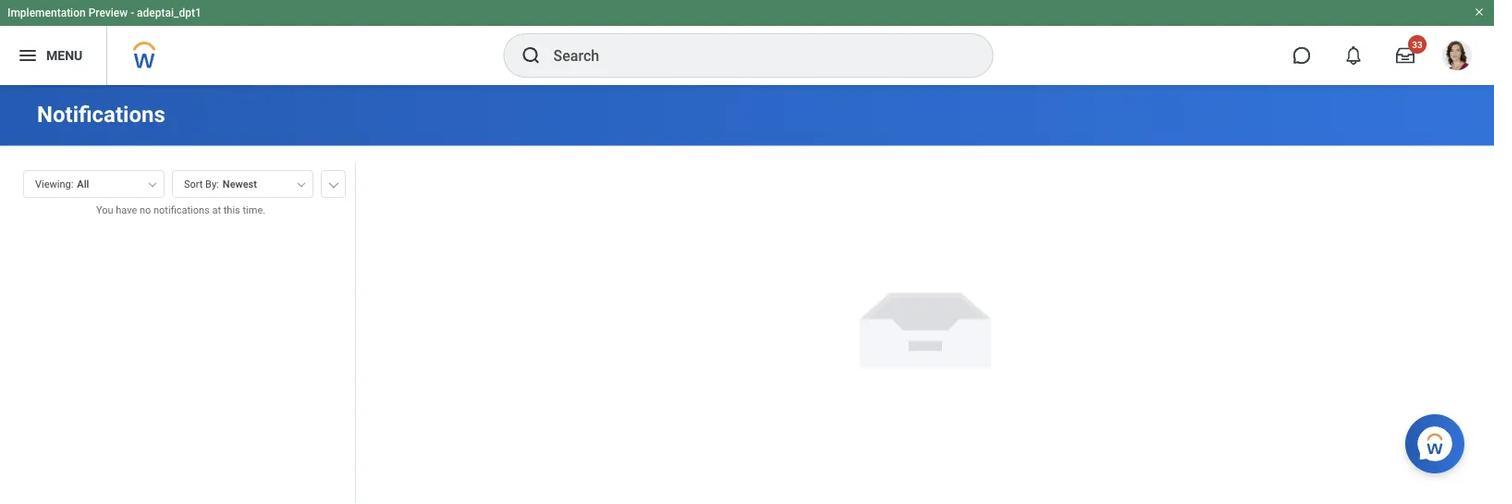 Task type: describe. For each thing, give the bounding box(es) containing it.
menu
[[46, 48, 83, 63]]

close environment banner image
[[1474, 6, 1485, 18]]

implementation preview -   adeptai_dpt1
[[7, 6, 201, 19]]

inbox large image
[[1396, 46, 1415, 65]]

notifications main content
[[0, 85, 1494, 503]]

tab panel inside notifications main content
[[0, 162, 355, 503]]

all
[[77, 178, 89, 190]]

viewing: all
[[35, 178, 89, 190]]

time.
[[243, 204, 265, 216]]

adeptai_dpt1
[[137, 6, 201, 19]]

menu banner
[[0, 0, 1494, 85]]

no
[[140, 204, 151, 216]]

justify image
[[17, 44, 39, 67]]

Search Workday  search field
[[553, 35, 955, 76]]

reading pane region
[[356, 147, 1494, 503]]

inbox items list box
[[0, 231, 355, 503]]

at
[[212, 204, 221, 216]]

notifications
[[37, 101, 165, 128]]

you
[[96, 204, 113, 216]]



Task type: locate. For each thing, give the bounding box(es) containing it.
profile logan mcneil image
[[1442, 41, 1472, 74]]

more image
[[328, 178, 339, 188]]

33 button
[[1385, 35, 1427, 76]]

-
[[131, 6, 134, 19]]

notifications
[[154, 204, 210, 216]]

by:
[[205, 178, 219, 190]]

sort by: newest
[[184, 178, 257, 190]]

33
[[1412, 39, 1423, 50]]

preview
[[88, 6, 128, 19]]

newest
[[223, 178, 257, 190]]

menu button
[[0, 26, 107, 85]]

have
[[116, 204, 137, 216]]

viewing:
[[35, 178, 73, 190]]

this
[[224, 204, 240, 216]]

you have no notifications at this time.
[[96, 204, 265, 216]]

implementation
[[7, 6, 86, 19]]

sort
[[184, 178, 203, 190]]

tab panel containing viewing:
[[0, 162, 355, 503]]

search image
[[520, 44, 542, 67]]

tab panel
[[0, 162, 355, 503]]

notifications large image
[[1344, 46, 1363, 65]]



Task type: vqa. For each thing, say whether or not it's contained in the screenshot.
30
no



